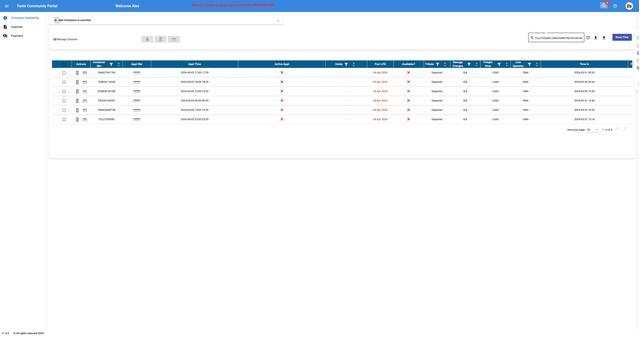 Task type: describe. For each thing, give the bounding box(es) containing it.
11 column header from the left
[[481, 61, 511, 68]]

13 column header from the left
[[541, 61, 628, 68]]

7 column header from the left
[[367, 61, 394, 68]]

1 row from the top
[[52, 61, 639, 68]]

7 row from the top
[[52, 115, 639, 124]]

4 row from the top
[[52, 87, 639, 96]]

cell for seventh row from the top
[[628, 115, 639, 124]]

cell for 5th row from the bottom of the page
[[628, 78, 639, 87]]

6 column header from the left
[[326, 61, 367, 68]]

cell for 6th row from the top
[[628, 106, 639, 115]]

4 column header from the left
[[151, 61, 238, 68]]

3 column header from the left
[[123, 61, 151, 68]]

6 row from the top
[[52, 106, 639, 115]]

cell for 2nd row from the top of the page
[[628, 68, 639, 77]]

3 row from the top
[[52, 78, 639, 87]]



Task type: vqa. For each thing, say whether or not it's contained in the screenshot.
second row from the top
yes



Task type: locate. For each thing, give the bounding box(es) containing it.
cell for fourth row from the bottom of the page
[[628, 87, 639, 96]]

navigation
[[0, 12, 45, 40]]

no color image
[[602, 3, 606, 7], [613, 4, 618, 8], [53, 18, 58, 23], [3, 34, 7, 38], [530, 36, 535, 40], [586, 36, 591, 40], [602, 36, 606, 40], [52, 37, 57, 42], [158, 37, 163, 42], [172, 37, 176, 42], [109, 62, 114, 67], [117, 62, 121, 67], [435, 62, 440, 67], [467, 62, 471, 67], [497, 62, 502, 67], [83, 71, 87, 75], [75, 80, 80, 85], [75, 89, 80, 94], [75, 99, 80, 103], [83, 118, 87, 122]]

2 column header from the left
[[91, 61, 123, 68]]

grid
[[52, 61, 639, 124]]

2 cell from the top
[[628, 78, 639, 87]]

9 column header from the left
[[424, 61, 450, 68]]

6 cell from the top
[[628, 115, 639, 124]]

cell
[[628, 68, 639, 77], [628, 78, 639, 87], [628, 87, 639, 96], [628, 96, 639, 106], [628, 106, 639, 115], [628, 115, 639, 124]]

10 column header from the left
[[450, 61, 481, 68]]

1 cell from the top
[[628, 68, 639, 77]]

1 column header from the left
[[72, 61, 91, 68]]

5 row from the top
[[52, 96, 639, 106]]

no color image
[[4, 4, 9, 8], [3, 16, 7, 20], [3, 25, 7, 29], [594, 36, 598, 40], [344, 62, 349, 67], [352, 62, 356, 67], [443, 62, 447, 67], [474, 62, 479, 67], [505, 62, 509, 67], [527, 62, 532, 67], [535, 62, 539, 67], [75, 71, 80, 75], [83, 80, 87, 85], [83, 89, 87, 94], [83, 99, 87, 103], [75, 108, 80, 113], [83, 108, 87, 113], [75, 118, 80, 122], [615, 126, 620, 131], [623, 126, 628, 131]]

column header
[[72, 61, 91, 68], [91, 61, 123, 68], [123, 61, 151, 68], [151, 61, 238, 68], [238, 61, 326, 68], [326, 61, 367, 68], [367, 61, 394, 68], [394, 61, 424, 68], [424, 61, 450, 68], [450, 61, 481, 68], [481, 61, 511, 68], [511, 61, 541, 68], [541, 61, 628, 68], [628, 61, 639, 68]]

8 column header from the left
[[394, 61, 424, 68]]

3 cell from the top
[[628, 87, 639, 96]]

cell for fifth row from the top of the page
[[628, 96, 639, 106]]

5 column header from the left
[[238, 61, 326, 68]]

delete image
[[145, 37, 150, 42]]

14 column header from the left
[[628, 61, 639, 68]]

5 cell from the top
[[628, 106, 639, 115]]

12 column header from the left
[[511, 61, 541, 68]]

row
[[52, 61, 639, 68], [52, 68, 639, 78], [52, 78, 639, 87], [52, 87, 639, 96], [52, 96, 639, 106], [52, 106, 639, 115], [52, 115, 639, 124]]

2 row from the top
[[52, 68, 639, 78]]

Global Watchlist Filter field
[[535, 37, 583, 40]]

4 cell from the top
[[628, 96, 639, 106]]



